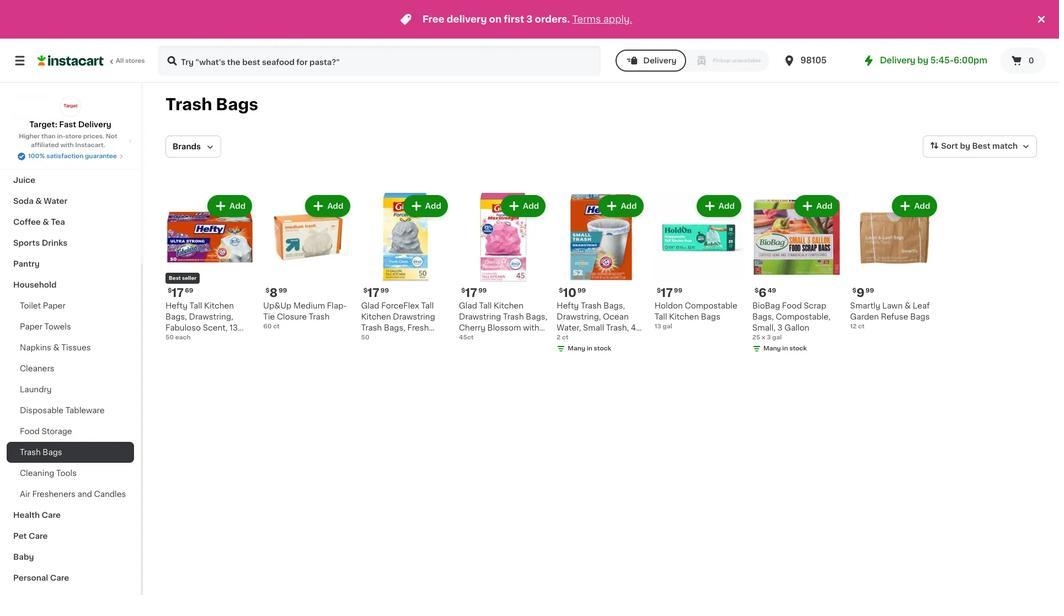 Task type: describe. For each thing, give the bounding box(es) containing it.
50 for 50 each
[[166, 335, 174, 341]]

fresheners
[[32, 491, 76, 499]]

gal inside holdon compostable tall kitchen bags 13 gal
[[663, 324, 672, 330]]

tableware
[[66, 407, 105, 415]]

bags inside holdon compostable tall kitchen bags 13 gal
[[701, 314, 721, 321]]

trash up cleaning
[[20, 449, 41, 457]]

holdon compostable tall kitchen bags 13 gal
[[655, 303, 737, 330]]

bakery link
[[7, 128, 134, 149]]

tall inside holdon compostable tall kitchen bags 13 gal
[[655, 314, 667, 321]]

ice
[[13, 93, 26, 100]]

many for 10
[[568, 346, 585, 352]]

add button for hefty trash bags, drawstring, ocean water, small trash, 4 gallon
[[600, 196, 643, 216]]

99 for glad tall kitchen drawstring trash bags, cherry blossom with febreze freshness
[[478, 288, 487, 294]]

2
[[557, 335, 561, 341]]

instacart logo image
[[38, 54, 104, 67]]

trash inside the hefty trash bags, drawstring, ocean water, small trash, 4 gallon
[[581, 303, 602, 310]]

best for best match
[[972, 142, 991, 150]]

trash inside up&up medium flap- tie closure trash 60 ct
[[309, 314, 330, 321]]

4 product group from the left
[[459, 193, 548, 343]]

cheese
[[13, 156, 44, 163]]

add button for smartly lawn & leaf garden refuse bags
[[893, 196, 936, 216]]

$ 17 69
[[168, 288, 193, 299]]

kitchen inside glad forceflex tall kitchen drawstring trash bags, fresh clean scent with febreze
[[361, 314, 391, 321]]

13 inside holdon compostable tall kitchen bags 13 gal
[[655, 324, 661, 330]]

personal care link
[[7, 568, 134, 589]]

tissues
[[61, 344, 91, 352]]

target: fast delivery
[[29, 121, 111, 129]]

care for pet care
[[29, 533, 48, 541]]

clean
[[361, 336, 384, 343]]

drawstring inside glad forceflex tall kitchen drawstring trash bags, fresh clean scent with febreze
[[393, 314, 435, 321]]

trash inside glad forceflex tall kitchen drawstring trash bags, fresh clean scent with febreze
[[361, 325, 382, 332]]

garden
[[850, 314, 879, 321]]

many in stock for 6
[[764, 346, 807, 352]]

tea
[[51, 218, 65, 226]]

personal
[[13, 575, 48, 583]]

99 for glad forceflex tall kitchen drawstring trash bags, fresh clean scent with febreze
[[381, 288, 389, 294]]

0 horizontal spatial food
[[20, 428, 40, 436]]

cheese link
[[7, 149, 134, 170]]

towels
[[44, 323, 71, 331]]

paper inside toilet paper 'link'
[[43, 302, 65, 310]]

higher than in-store prices. not affiliated with instacart. link
[[9, 132, 132, 150]]

2 ct
[[557, 335, 569, 341]]

best match
[[972, 142, 1018, 150]]

gal inside the biobag food scrap bags, compostable, small, 3 gallon 25 x 3 gal
[[772, 335, 782, 341]]

45ct
[[459, 335, 474, 341]]

cream
[[27, 93, 54, 100]]

99 for up&up medium flap- tie closure trash
[[279, 288, 287, 294]]

frozen foods link
[[7, 107, 134, 128]]

meat & seafood link
[[7, 65, 134, 86]]

fresh
[[407, 325, 429, 332]]

kitchen inside hefty tall kitchen bags, drawstring, fabuloso scent, 13 gallon
[[204, 303, 234, 310]]

4 17 from the left
[[661, 288, 673, 299]]

leaf
[[913, 303, 930, 310]]

$ 17 99 for tall
[[461, 288, 487, 299]]

water
[[44, 198, 67, 205]]

target: fast delivery link
[[29, 96, 111, 130]]

food inside the biobag food scrap bags, compostable, small, 3 gallon 25 x 3 gal
[[782, 303, 802, 310]]

stock for 6
[[790, 346, 807, 352]]

napkins & tissues link
[[7, 338, 134, 359]]

seafood
[[44, 72, 77, 79]]

service type group
[[616, 50, 770, 72]]

health
[[13, 512, 40, 520]]

1 vertical spatial paper
[[20, 323, 42, 331]]

bags, inside the hefty trash bags, drawstring, ocean water, small trash, 4 gallon
[[604, 303, 625, 310]]

smartly
[[850, 303, 880, 310]]

17 for glad tall kitchen drawstring trash bags, cherry blossom with febreze freshness
[[465, 288, 477, 299]]

drawstring inside glad tall kitchen drawstring trash bags, cherry blossom with febreze freshness
[[459, 314, 501, 321]]

delivery for delivery by 5:45-6:00pm
[[880, 56, 916, 65]]

sports drinks link
[[7, 233, 134, 254]]

trash,
[[606, 325, 629, 332]]

add for glad forceflex tall kitchen drawstring trash bags, fresh clean scent with febreze
[[425, 202, 441, 210]]

disposable
[[20, 407, 64, 415]]

higher
[[19, 134, 40, 140]]

fast
[[59, 121, 76, 129]]

freshness
[[492, 336, 532, 343]]

& for seafood
[[36, 72, 42, 79]]

49
[[768, 288, 776, 294]]

1 horizontal spatial ct
[[562, 335, 569, 341]]

free delivery on first 3 orders. terms apply.
[[423, 15, 632, 24]]

on
[[489, 15, 502, 24]]

ct inside smartly lawn & leaf garden refuse bags 12 ct
[[858, 324, 865, 330]]

best seller
[[169, 276, 197, 281]]

care for health care
[[42, 512, 61, 520]]

$ 17 99 for forceflex
[[363, 288, 389, 299]]

small
[[583, 325, 604, 332]]

bags, inside glad forceflex tall kitchen drawstring trash bags, fresh clean scent with febreze
[[384, 325, 405, 332]]

compostable,
[[776, 314, 831, 321]]

hefty for 17
[[166, 303, 188, 310]]

25
[[753, 335, 760, 341]]

ct inside up&up medium flap- tie closure trash 60 ct
[[273, 324, 280, 330]]

add for smartly lawn & leaf garden refuse bags
[[914, 202, 931, 210]]

personal care
[[13, 575, 69, 583]]

frozen foods
[[13, 114, 67, 121]]

hefty trash bags, drawstring, ocean water, small trash, 4 gallon
[[557, 303, 636, 343]]

coffee
[[13, 218, 41, 226]]

100% satisfaction guarantee
[[28, 153, 117, 159]]

laundry link
[[7, 380, 134, 401]]

meat & seafood
[[13, 72, 77, 79]]

forceflex
[[381, 303, 419, 310]]

stock for 10
[[594, 346, 611, 352]]

terms apply. link
[[572, 15, 632, 24]]

add button for holdon compostable tall kitchen bags
[[698, 196, 740, 216]]

by for delivery
[[918, 56, 929, 65]]

coffee & tea
[[13, 218, 65, 226]]

product group containing 8
[[263, 193, 352, 332]]

satisfaction
[[46, 153, 83, 159]]

gallon inside the biobag food scrap bags, compostable, small, 3 gallon 25 x 3 gal
[[785, 325, 810, 332]]

delivery by 5:45-6:00pm
[[880, 56, 988, 65]]

first
[[504, 15, 524, 24]]

paper towels link
[[7, 317, 134, 338]]

& for tea
[[43, 218, 49, 226]]

juice
[[13, 177, 35, 184]]

than
[[41, 134, 56, 140]]

& for water
[[35, 198, 42, 205]]

closure
[[277, 314, 307, 321]]

sort
[[941, 142, 958, 150]]

affiliated
[[31, 142, 59, 148]]

foods
[[42, 114, 67, 121]]

by for sort
[[960, 142, 970, 150]]

add for glad tall kitchen drawstring trash bags, cherry blossom with febreze freshness
[[523, 202, 539, 210]]

4
[[631, 325, 636, 332]]

1 product group from the left
[[166, 193, 255, 343]]

99 for hefty trash bags, drawstring, ocean water, small trash, 4 gallon
[[578, 288, 586, 294]]

10
[[563, 288, 576, 299]]

with inside glad forceflex tall kitchen drawstring trash bags, fresh clean scent with febreze
[[410, 336, 427, 343]]

add for holdon compostable tall kitchen bags
[[719, 202, 735, 210]]

cleaners
[[20, 365, 54, 373]]

toilet paper
[[20, 302, 65, 310]]

laundry
[[20, 386, 52, 394]]

apply.
[[603, 15, 632, 24]]

biobag food scrap bags, compostable, small, 3 gallon 25 x 3 gal
[[753, 303, 831, 341]]

$ for hefty tall kitchen bags, drawstring, fabuloso scent, 13 gallon
[[168, 288, 172, 294]]

care for personal care
[[50, 575, 69, 583]]

ice cream
[[13, 93, 54, 100]]

smartly lawn & leaf garden refuse bags 12 ct
[[850, 303, 930, 330]]

scrap
[[804, 303, 826, 310]]

disposable tableware
[[20, 407, 105, 415]]

drawstring, inside the hefty trash bags, drawstring, ocean water, small trash, 4 gallon
[[557, 314, 601, 321]]

napkins
[[20, 344, 51, 352]]

juice link
[[7, 170, 134, 191]]

glad for glad forceflex tall kitchen drawstring trash bags, fresh clean scent with febreze
[[361, 303, 379, 310]]

bags, inside the biobag food scrap bags, compostable, small, 3 gallon 25 x 3 gal
[[753, 314, 774, 321]]

x
[[762, 335, 765, 341]]

match
[[992, 142, 1018, 150]]

bakery
[[13, 135, 41, 142]]

$ for up&up medium flap- tie closure trash
[[266, 288, 270, 294]]



Task type: locate. For each thing, give the bounding box(es) containing it.
glad tall kitchen drawstring trash bags, cherry blossom with febreze freshness
[[459, 303, 547, 343]]

& left the tea
[[43, 218, 49, 226]]

delivery button
[[616, 50, 687, 72]]

69
[[185, 288, 193, 294]]

sports drinks
[[13, 239, 67, 247]]

2 horizontal spatial ct
[[858, 324, 865, 330]]

99 inside $ 10 99
[[578, 288, 586, 294]]

store
[[65, 134, 82, 140]]

1 horizontal spatial many
[[764, 346, 781, 352]]

trash bags up cleaning
[[20, 449, 62, 457]]

2 in from the left
[[782, 346, 788, 352]]

& left leaf
[[905, 303, 911, 310]]

glad left 'forceflex'
[[361, 303, 379, 310]]

air fresheners and candles link
[[7, 484, 134, 505]]

3 99 from the left
[[578, 288, 586, 294]]

$ inside $ 10 99
[[559, 288, 563, 294]]

0 vertical spatial by
[[918, 56, 929, 65]]

$ inside $ 17 69
[[168, 288, 172, 294]]

7 add from the left
[[817, 202, 833, 210]]

with down fresh
[[410, 336, 427, 343]]

febreze
[[459, 336, 490, 343], [361, 347, 392, 354]]

higher than in-store prices. not affiliated with instacart.
[[19, 134, 117, 148]]

kitchen inside holdon compostable tall kitchen bags 13 gal
[[669, 314, 699, 321]]

drawstring up cherry
[[459, 314, 501, 321]]

disposable tableware link
[[7, 401, 134, 421]]

coffee & tea link
[[7, 212, 134, 233]]

gallon inside the hefty trash bags, drawstring, ocean water, small trash, 4 gallon
[[557, 336, 582, 343]]

13
[[655, 324, 661, 330], [230, 325, 238, 332]]

& left tissues
[[53, 344, 59, 352]]

pantry link
[[7, 254, 134, 275]]

1 vertical spatial by
[[960, 142, 970, 150]]

with inside higher than in-store prices. not affiliated with instacart.
[[60, 142, 74, 148]]

hefty inside hefty tall kitchen bags, drawstring, fabuloso scent, 13 gallon
[[166, 303, 188, 310]]

$ left 49
[[755, 288, 759, 294]]

paper towels
[[20, 323, 71, 331]]

99 right 10
[[578, 288, 586, 294]]

2 stock from the left
[[790, 346, 807, 352]]

food down the disposable
[[20, 428, 40, 436]]

0 vertical spatial paper
[[43, 302, 65, 310]]

febreze inside glad forceflex tall kitchen drawstring trash bags, fresh clean scent with febreze
[[361, 347, 392, 354]]

2 99 from the left
[[478, 288, 487, 294]]

3 add from the left
[[425, 202, 441, 210]]

many in stock down small
[[568, 346, 611, 352]]

6 add from the left
[[719, 202, 735, 210]]

2 $ from the left
[[266, 288, 270, 294]]

1 horizontal spatial gallon
[[557, 336, 582, 343]]

2 horizontal spatial gallon
[[785, 325, 810, 332]]

& right soda
[[35, 198, 42, 205]]

glad up cherry
[[459, 303, 477, 310]]

50 left scent
[[361, 335, 370, 341]]

up&up
[[263, 303, 291, 310]]

in for 6
[[782, 346, 788, 352]]

1 horizontal spatial febreze
[[459, 336, 490, 343]]

cherry
[[459, 325, 486, 332]]

1 vertical spatial best
[[169, 276, 181, 281]]

stores
[[125, 58, 145, 64]]

delivery by 5:45-6:00pm link
[[862, 54, 988, 67]]

99 for holdon compostable tall kitchen bags
[[674, 288, 683, 294]]

hefty
[[166, 303, 188, 310], [557, 303, 579, 310]]

$ 8 99
[[266, 288, 287, 299]]

1 vertical spatial febreze
[[361, 347, 392, 354]]

in down small
[[587, 346, 592, 352]]

1 99 from the left
[[279, 288, 287, 294]]

compostable
[[685, 303, 737, 310]]

soda & water
[[13, 198, 67, 205]]

0 button
[[1001, 47, 1046, 74]]

health care link
[[7, 505, 134, 526]]

13 inside hefty tall kitchen bags, drawstring, fabuloso scent, 13 gallon
[[230, 325, 238, 332]]

1 add from the left
[[230, 202, 246, 210]]

gal down holdon
[[663, 324, 672, 330]]

soda
[[13, 198, 34, 205]]

$ inside $ 9 99
[[853, 288, 857, 294]]

2 add button from the left
[[306, 196, 349, 216]]

$ up holdon
[[657, 288, 661, 294]]

13 right scent,
[[230, 325, 238, 332]]

0 vertical spatial febreze
[[459, 336, 490, 343]]

tall inside glad forceflex tall kitchen drawstring trash bags, fresh clean scent with febreze
[[421, 303, 434, 310]]

0 horizontal spatial many in stock
[[568, 346, 611, 352]]

6 add button from the left
[[698, 196, 740, 216]]

tall down holdon
[[655, 314, 667, 321]]

many down 2 ct
[[568, 346, 585, 352]]

5 99 from the left
[[381, 288, 389, 294]]

bags, inside glad tall kitchen drawstring trash bags, cherry blossom with febreze freshness
[[526, 314, 547, 321]]

tall inside hefty tall kitchen bags, drawstring, fabuloso scent, 13 gallon
[[190, 303, 202, 310]]

trash inside glad tall kitchen drawstring trash bags, cherry blossom with febreze freshness
[[503, 314, 524, 321]]

paper
[[43, 302, 65, 310], [20, 323, 42, 331]]

best left seller
[[169, 276, 181, 281]]

trash down medium
[[309, 314, 330, 321]]

2 vertical spatial care
[[50, 575, 69, 583]]

bags, inside hefty tall kitchen bags, drawstring, fabuloso scent, 13 gallon
[[166, 314, 187, 321]]

meat
[[13, 72, 34, 79]]

kitchen down holdon
[[669, 314, 699, 321]]

hefty down 10
[[557, 303, 579, 310]]

paper down toilet
[[20, 323, 42, 331]]

2 50 from the left
[[361, 335, 370, 341]]

add for hefty trash bags, drawstring, ocean water, small trash, 4 gallon
[[621, 202, 637, 210]]

1 $ 17 99 from the left
[[461, 288, 487, 299]]

bags, up freshness
[[526, 314, 547, 321]]

50 left each
[[166, 335, 174, 341]]

febreze down clean
[[361, 347, 392, 354]]

6 product group from the left
[[655, 193, 744, 332]]

febreze down cherry
[[459, 336, 490, 343]]

storage
[[42, 428, 72, 436]]

1 stock from the left
[[594, 346, 611, 352]]

$ for hefty trash bags, drawstring, ocean water, small trash, 4 gallon
[[559, 288, 563, 294]]

bags, up ocean
[[604, 303, 625, 310]]

99 up 'forceflex'
[[381, 288, 389, 294]]

2 many in stock from the left
[[764, 346, 807, 352]]

1 horizontal spatial paper
[[43, 302, 65, 310]]

1 horizontal spatial glad
[[459, 303, 477, 310]]

pet care link
[[7, 526, 134, 547]]

in for 10
[[587, 346, 592, 352]]

4 99 from the left
[[866, 288, 874, 294]]

1 many from the left
[[568, 346, 585, 352]]

1 vertical spatial care
[[29, 533, 48, 541]]

8 product group from the left
[[850, 193, 939, 332]]

1 add button from the left
[[209, 196, 251, 216]]

care down baby link
[[50, 575, 69, 583]]

1 horizontal spatial in
[[782, 346, 788, 352]]

1 horizontal spatial with
[[410, 336, 427, 343]]

add for up&up medium flap- tie closure trash
[[327, 202, 344, 210]]

$ up smartly
[[853, 288, 857, 294]]

8
[[270, 288, 278, 299]]

0 horizontal spatial paper
[[20, 323, 42, 331]]

99 right 9
[[866, 288, 874, 294]]

3 $ from the left
[[461, 288, 465, 294]]

bags, up fabuloso in the bottom left of the page
[[166, 314, 187, 321]]

1 horizontal spatial 50
[[361, 335, 370, 341]]

5 add button from the left
[[600, 196, 643, 216]]

target: fast delivery logo image
[[60, 96, 81, 117]]

add
[[230, 202, 246, 210], [327, 202, 344, 210], [425, 202, 441, 210], [523, 202, 539, 210], [621, 202, 637, 210], [719, 202, 735, 210], [817, 202, 833, 210], [914, 202, 931, 210]]

$ 17 99 up holdon
[[657, 288, 683, 299]]

0 horizontal spatial with
[[60, 142, 74, 148]]

trash
[[166, 97, 212, 113], [581, 303, 602, 310], [309, 314, 330, 321], [503, 314, 524, 321], [361, 325, 382, 332], [20, 449, 41, 457]]

glad forceflex tall kitchen drawstring trash bags, fresh clean scent with febreze
[[361, 303, 435, 354]]

0 horizontal spatial delivery
[[78, 121, 111, 129]]

limited time offer region
[[0, 0, 1035, 39]]

bags, up "small,"
[[753, 314, 774, 321]]

0 horizontal spatial 13
[[230, 325, 238, 332]]

2 drawstring from the left
[[393, 314, 435, 321]]

ct right 12
[[858, 324, 865, 330]]

17 up glad forceflex tall kitchen drawstring trash bags, fresh clean scent with febreze
[[367, 288, 379, 299]]

5 add from the left
[[621, 202, 637, 210]]

0 horizontal spatial $ 17 99
[[363, 288, 389, 299]]

3 17 from the left
[[367, 288, 379, 299]]

4 add from the left
[[523, 202, 539, 210]]

8 add from the left
[[914, 202, 931, 210]]

0 vertical spatial food
[[782, 303, 802, 310]]

1 horizontal spatial $ 17 99
[[461, 288, 487, 299]]

2 vertical spatial 3
[[767, 335, 771, 341]]

$ for glad tall kitchen drawstring trash bags, cherry blossom with febreze freshness
[[461, 288, 465, 294]]

2 drawstring, from the left
[[557, 314, 601, 321]]

kitchen
[[204, 303, 234, 310], [494, 303, 524, 310], [361, 314, 391, 321], [669, 314, 699, 321]]

0 horizontal spatial in
[[587, 346, 592, 352]]

toilet
[[20, 302, 41, 310]]

$ 17 99 up 'forceflex'
[[363, 288, 389, 299]]

trash up small
[[581, 303, 602, 310]]

0 horizontal spatial glad
[[361, 303, 379, 310]]

best inside field
[[972, 142, 991, 150]]

1 horizontal spatial many in stock
[[764, 346, 807, 352]]

0 vertical spatial best
[[972, 142, 991, 150]]

0 horizontal spatial gal
[[663, 324, 672, 330]]

ct right '60'
[[273, 324, 280, 330]]

delivery inside button
[[643, 57, 677, 65]]

up&up medium flap- tie closure trash 60 ct
[[263, 303, 347, 330]]

17 for glad forceflex tall kitchen drawstring trash bags, fresh clean scent with febreze
[[367, 288, 379, 299]]

hefty inside the hefty trash bags, drawstring, ocean water, small trash, 4 gallon
[[557, 303, 579, 310]]

trash bags up brands 'dropdown button'
[[166, 97, 258, 113]]

cleaning tools
[[20, 470, 77, 478]]

$ for smartly lawn & leaf garden refuse bags
[[853, 288, 857, 294]]

0 vertical spatial with
[[60, 142, 74, 148]]

0 horizontal spatial 3
[[526, 15, 533, 24]]

in down the biobag food scrap bags, compostable, small, 3 gallon 25 x 3 gal
[[782, 346, 788, 352]]

1 in from the left
[[587, 346, 592, 352]]

1 horizontal spatial hefty
[[557, 303, 579, 310]]

$ 9 99
[[853, 288, 874, 299]]

0 horizontal spatial best
[[169, 276, 181, 281]]

seller
[[182, 276, 197, 281]]

6
[[759, 288, 767, 299]]

Best match Sort by field
[[923, 136, 1037, 158]]

$ up clean
[[363, 288, 367, 294]]

1 many in stock from the left
[[568, 346, 611, 352]]

add for biobag food scrap bags, compostable, small, 3 gallon
[[817, 202, 833, 210]]

tie
[[263, 314, 275, 321]]

with inside glad tall kitchen drawstring trash bags, cherry blossom with febreze freshness
[[523, 325, 539, 332]]

17 left 69
[[172, 288, 184, 299]]

add button for up&up medium flap- tie closure trash
[[306, 196, 349, 216]]

& right meat
[[36, 72, 42, 79]]

glad inside glad forceflex tall kitchen drawstring trash bags, fresh clean scent with febreze
[[361, 303, 379, 310]]

1 vertical spatial trash bags
[[20, 449, 62, 457]]

1 vertical spatial gal
[[772, 335, 782, 341]]

1 hefty from the left
[[166, 303, 188, 310]]

2 horizontal spatial with
[[523, 325, 539, 332]]

1 horizontal spatial gal
[[772, 335, 782, 341]]

holdon
[[655, 303, 683, 310]]

instacart.
[[75, 142, 105, 148]]

hefty down $ 17 69
[[166, 303, 188, 310]]

napkins & tissues
[[20, 344, 91, 352]]

2 glad from the left
[[361, 303, 379, 310]]

100% satisfaction guarantee button
[[17, 150, 124, 161]]

$ for holdon compostable tall kitchen bags
[[657, 288, 661, 294]]

1 horizontal spatial delivery
[[643, 57, 677, 65]]

orders.
[[535, 15, 570, 24]]

3 right x
[[767, 335, 771, 341]]

cleaning tools link
[[7, 463, 134, 484]]

3 right first
[[526, 15, 533, 24]]

lawn
[[882, 303, 903, 310]]

candles
[[94, 491, 126, 499]]

food storage link
[[7, 421, 134, 442]]

kitchen inside glad tall kitchen drawstring trash bags, cherry blossom with febreze freshness
[[494, 303, 524, 310]]

frozen
[[13, 114, 40, 121]]

1 horizontal spatial by
[[960, 142, 970, 150]]

2 horizontal spatial $ 17 99
[[657, 288, 683, 299]]

soda & water link
[[7, 191, 134, 212]]

2 horizontal spatial 3
[[778, 325, 783, 332]]

$ 17 99 up cherry
[[461, 288, 487, 299]]

0 horizontal spatial by
[[918, 56, 929, 65]]

2 17 from the left
[[465, 288, 477, 299]]

care down fresheners
[[42, 512, 61, 520]]

product group
[[166, 193, 255, 343], [263, 193, 352, 332], [361, 193, 450, 354], [459, 193, 548, 343], [557, 193, 646, 356], [655, 193, 744, 332], [753, 193, 842, 356], [850, 193, 939, 332]]

ocean
[[603, 314, 629, 321]]

with up freshness
[[523, 325, 539, 332]]

kitchen up scent,
[[204, 303, 234, 310]]

8 add button from the left
[[893, 196, 936, 216]]

Search field
[[159, 46, 600, 75]]

$ 10 99
[[559, 288, 586, 299]]

fabuloso
[[166, 325, 201, 332]]

best left match
[[972, 142, 991, 150]]

99 up glad tall kitchen drawstring trash bags, cherry blossom with febreze freshness
[[478, 288, 487, 294]]

17 up cherry
[[465, 288, 477, 299]]

7 add button from the left
[[796, 196, 838, 216]]

0
[[1029, 57, 1034, 65]]

$ up cherry
[[461, 288, 465, 294]]

& inside "link"
[[43, 218, 49, 226]]

with down in-
[[60, 142, 74, 148]]

1 horizontal spatial food
[[782, 303, 802, 310]]

50 for 50
[[361, 335, 370, 341]]

gallon inside hefty tall kitchen bags, drawstring, fabuloso scent, 13 gallon
[[166, 336, 190, 343]]

by right sort
[[960, 142, 970, 150]]

product group containing 10
[[557, 193, 646, 356]]

0 vertical spatial trash bags
[[166, 97, 258, 113]]

1 horizontal spatial drawstring,
[[557, 314, 601, 321]]

bags
[[216, 97, 258, 113], [910, 314, 930, 321], [701, 314, 721, 321], [43, 449, 62, 457]]

99 right 8
[[279, 288, 287, 294]]

17 for hefty tall kitchen bags, drawstring, fabuloso scent, 13 gallon
[[172, 288, 184, 299]]

1 horizontal spatial 13
[[655, 324, 661, 330]]

1 drawstring from the left
[[459, 314, 501, 321]]

5 $ from the left
[[755, 288, 759, 294]]

$ for glad forceflex tall kitchen drawstring trash bags, fresh clean scent with febreze
[[363, 288, 367, 294]]

household link
[[7, 275, 134, 296]]

kitchen up blossom
[[494, 303, 524, 310]]

1 50 from the left
[[166, 335, 174, 341]]

tall inside glad tall kitchen drawstring trash bags, cherry blossom with febreze freshness
[[479, 303, 492, 310]]

ct right 2
[[562, 335, 569, 341]]

gal right x
[[772, 335, 782, 341]]

2 hefty from the left
[[557, 303, 579, 310]]

many
[[568, 346, 585, 352], [764, 346, 781, 352]]

& for tissues
[[53, 344, 59, 352]]

trash up blossom
[[503, 314, 524, 321]]

0 horizontal spatial many
[[568, 346, 585, 352]]

None search field
[[158, 45, 601, 76]]

stock down the biobag food scrap bags, compostable, small, 3 gallon 25 x 3 gal
[[790, 346, 807, 352]]

$ up up&up
[[266, 288, 270, 294]]

$ up water,
[[559, 288, 563, 294]]

0 horizontal spatial febreze
[[361, 347, 392, 354]]

1 horizontal spatial 3
[[767, 335, 771, 341]]

flap-
[[327, 303, 347, 310]]

drawstring, up scent,
[[189, 314, 233, 321]]

drawstring up fresh
[[393, 314, 435, 321]]

by left 5:45-
[[918, 56, 929, 65]]

health care
[[13, 512, 61, 520]]

$ for biobag food scrap bags, compostable, small, 3 gallon
[[755, 288, 759, 294]]

0 horizontal spatial drawstring,
[[189, 314, 233, 321]]

& inside smartly lawn & leaf garden refuse bags 12 ct
[[905, 303, 911, 310]]

tall up cherry
[[479, 303, 492, 310]]

gallon down compostable,
[[785, 325, 810, 332]]

0 horizontal spatial stock
[[594, 346, 611, 352]]

by inside field
[[960, 142, 970, 150]]

water,
[[557, 325, 581, 332]]

1 vertical spatial 3
[[778, 325, 783, 332]]

6 $ from the left
[[853, 288, 857, 294]]

gallon down water,
[[557, 336, 582, 343]]

bags inside smartly lawn & leaf garden refuse bags 12 ct
[[910, 314, 930, 321]]

product group containing 6
[[753, 193, 842, 356]]

1 horizontal spatial drawstring
[[459, 314, 501, 321]]

stock down small
[[594, 346, 611, 352]]

add button for biobag food scrap bags, compostable, small, 3 gallon
[[796, 196, 838, 216]]

tall down 69
[[190, 303, 202, 310]]

2 many from the left
[[764, 346, 781, 352]]

paper up towels
[[43, 302, 65, 310]]

trash up brands
[[166, 97, 212, 113]]

refuse
[[881, 314, 908, 321]]

product group containing 9
[[850, 193, 939, 332]]

target:
[[29, 121, 57, 129]]

1 horizontal spatial best
[[972, 142, 991, 150]]

terms
[[572, 15, 601, 24]]

baby link
[[7, 547, 134, 568]]

brands
[[173, 143, 201, 151]]

2 horizontal spatial delivery
[[880, 56, 916, 65]]

add for hefty tall kitchen bags, drawstring, fabuloso scent, 13 gallon
[[230, 202, 246, 210]]

2 $ 17 99 from the left
[[363, 288, 389, 299]]

0 horizontal spatial 50
[[166, 335, 174, 341]]

100%
[[28, 153, 45, 159]]

ice cream link
[[7, 86, 134, 107]]

1 $ from the left
[[168, 288, 172, 294]]

1 17 from the left
[[172, 288, 184, 299]]

0 horizontal spatial ct
[[273, 324, 280, 330]]

many for 6
[[764, 346, 781, 352]]

drawstring, up water,
[[557, 314, 601, 321]]

care right pet
[[29, 533, 48, 541]]

bags, up scent
[[384, 325, 405, 332]]

many in stock down x
[[764, 346, 807, 352]]

add button for glad tall kitchen drawstring trash bags, cherry blossom with febreze freshness
[[502, 196, 545, 216]]

7 $ from the left
[[363, 288, 367, 294]]

hefty tall kitchen bags, drawstring, fabuloso scent, 13 gallon
[[166, 303, 238, 343]]

delivery for delivery
[[643, 57, 677, 65]]

add button for glad forceflex tall kitchen drawstring trash bags, fresh clean scent with febreze
[[404, 196, 447, 216]]

pet
[[13, 533, 27, 541]]

99 for smartly lawn & leaf garden refuse bags
[[866, 288, 874, 294]]

5 product group from the left
[[557, 193, 646, 356]]

3 inside limited time offer region
[[526, 15, 533, 24]]

pet care
[[13, 533, 48, 541]]

0 horizontal spatial drawstring
[[393, 314, 435, 321]]

add button for hefty tall kitchen bags, drawstring, fabuloso scent, 13 gallon
[[209, 196, 251, 216]]

many down x
[[764, 346, 781, 352]]

small,
[[753, 325, 776, 332]]

2 product group from the left
[[263, 193, 352, 332]]

2 add from the left
[[327, 202, 344, 210]]

and
[[77, 491, 92, 499]]

0 horizontal spatial trash bags
[[20, 449, 62, 457]]

$
[[168, 288, 172, 294], [266, 288, 270, 294], [461, 288, 465, 294], [559, 288, 563, 294], [755, 288, 759, 294], [853, 288, 857, 294], [363, 288, 367, 294], [657, 288, 661, 294]]

4 $ from the left
[[559, 288, 563, 294]]

1 vertical spatial with
[[523, 325, 539, 332]]

0 vertical spatial 3
[[526, 15, 533, 24]]

glad for glad tall kitchen drawstring trash bags, cherry blossom with febreze freshness
[[459, 303, 477, 310]]

99 up holdon
[[674, 288, 683, 294]]

glad inside glad tall kitchen drawstring trash bags, cherry blossom with febreze freshness
[[459, 303, 477, 310]]

$ inside $ 8 99
[[266, 288, 270, 294]]

medium
[[293, 303, 325, 310]]

6 99 from the left
[[674, 288, 683, 294]]

0 horizontal spatial hefty
[[166, 303, 188, 310]]

1 horizontal spatial stock
[[790, 346, 807, 352]]

trash up clean
[[361, 325, 382, 332]]

1 glad from the left
[[459, 303, 477, 310]]

scent,
[[203, 325, 228, 332]]

99 inside $ 9 99
[[866, 288, 874, 294]]

kitchen up clean
[[361, 314, 391, 321]]

hefty for 10
[[557, 303, 579, 310]]

$ inside $ 6 49
[[755, 288, 759, 294]]

gal
[[663, 324, 672, 330], [772, 335, 782, 341]]

2 vertical spatial with
[[410, 336, 427, 343]]

gallon down fabuloso in the bottom left of the page
[[166, 336, 190, 343]]

99 inside $ 8 99
[[279, 288, 287, 294]]

1 vertical spatial food
[[20, 428, 40, 436]]

many in stock for 10
[[568, 346, 611, 352]]

3 product group from the left
[[361, 193, 450, 354]]

3 right "small,"
[[778, 325, 783, 332]]

not
[[106, 134, 117, 140]]

3 add button from the left
[[404, 196, 447, 216]]

1 drawstring, from the left
[[189, 314, 233, 321]]

0 vertical spatial care
[[42, 512, 61, 520]]

0 horizontal spatial gallon
[[166, 336, 190, 343]]

tall up fresh
[[421, 303, 434, 310]]

3 $ 17 99 from the left
[[657, 288, 683, 299]]

13 down holdon
[[655, 324, 661, 330]]

0 vertical spatial gal
[[663, 324, 672, 330]]

1 horizontal spatial trash bags
[[166, 97, 258, 113]]

febreze inside glad tall kitchen drawstring trash bags, cherry blossom with febreze freshness
[[459, 336, 490, 343]]

4 add button from the left
[[502, 196, 545, 216]]

7 product group from the left
[[753, 193, 842, 356]]

$ down best seller
[[168, 288, 172, 294]]

best for best seller
[[169, 276, 181, 281]]

8 $ from the left
[[657, 288, 661, 294]]

17 up holdon
[[661, 288, 673, 299]]

food up compostable,
[[782, 303, 802, 310]]

drawstring, inside hefty tall kitchen bags, drawstring, fabuloso scent, 13 gallon
[[189, 314, 233, 321]]



Task type: vqa. For each thing, say whether or not it's contained in the screenshot.
AIR FRESHENERS AND CANDLES Link on the left bottom of page
yes



